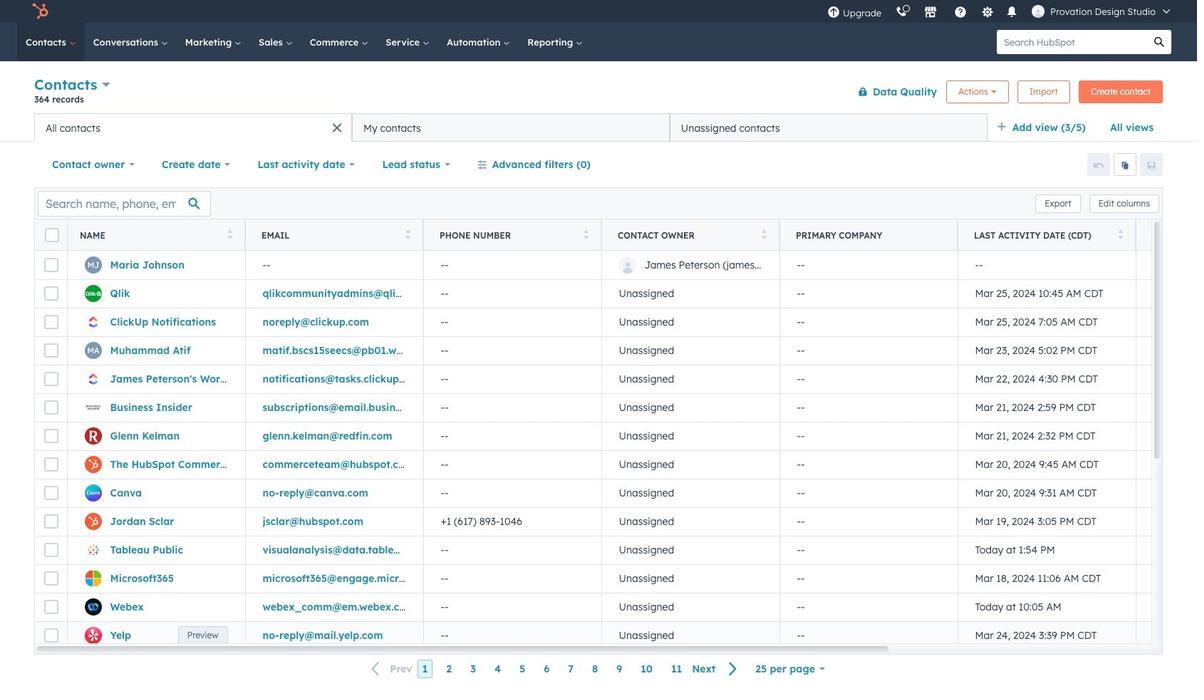 Task type: describe. For each thing, give the bounding box(es) containing it.
2 press to sort. image from the left
[[583, 229, 589, 239]]

james peterson image
[[1032, 5, 1045, 18]]

press to sort. image
[[227, 229, 232, 239]]

3 press to sort. element from the left
[[583, 229, 589, 241]]

Search name, phone, email addresses, or company search field
[[38, 191, 211, 216]]

Search HubSpot search field
[[997, 30, 1148, 54]]

marketplaces image
[[925, 6, 937, 19]]



Task type: locate. For each thing, give the bounding box(es) containing it.
2 press to sort. element from the left
[[405, 229, 411, 241]]

1 press to sort. image from the left
[[405, 229, 411, 239]]

press to sort. element
[[227, 229, 232, 241], [405, 229, 411, 241], [583, 229, 589, 241], [762, 229, 767, 241], [1118, 229, 1123, 241]]

banner
[[34, 73, 1163, 113]]

pagination navigation
[[363, 660, 747, 679]]

5 press to sort. element from the left
[[1118, 229, 1123, 241]]

4 press to sort. element from the left
[[762, 229, 767, 241]]

menu
[[821, 0, 1180, 23]]

column header
[[780, 220, 959, 251]]

4 press to sort. image from the left
[[1118, 229, 1123, 239]]

press to sort. image
[[405, 229, 411, 239], [583, 229, 589, 239], [762, 229, 767, 239], [1118, 229, 1123, 239]]

3 press to sort. image from the left
[[762, 229, 767, 239]]

1 press to sort. element from the left
[[227, 229, 232, 241]]



Task type: vqa. For each thing, say whether or not it's contained in the screenshot.
Press to sort. element
yes



